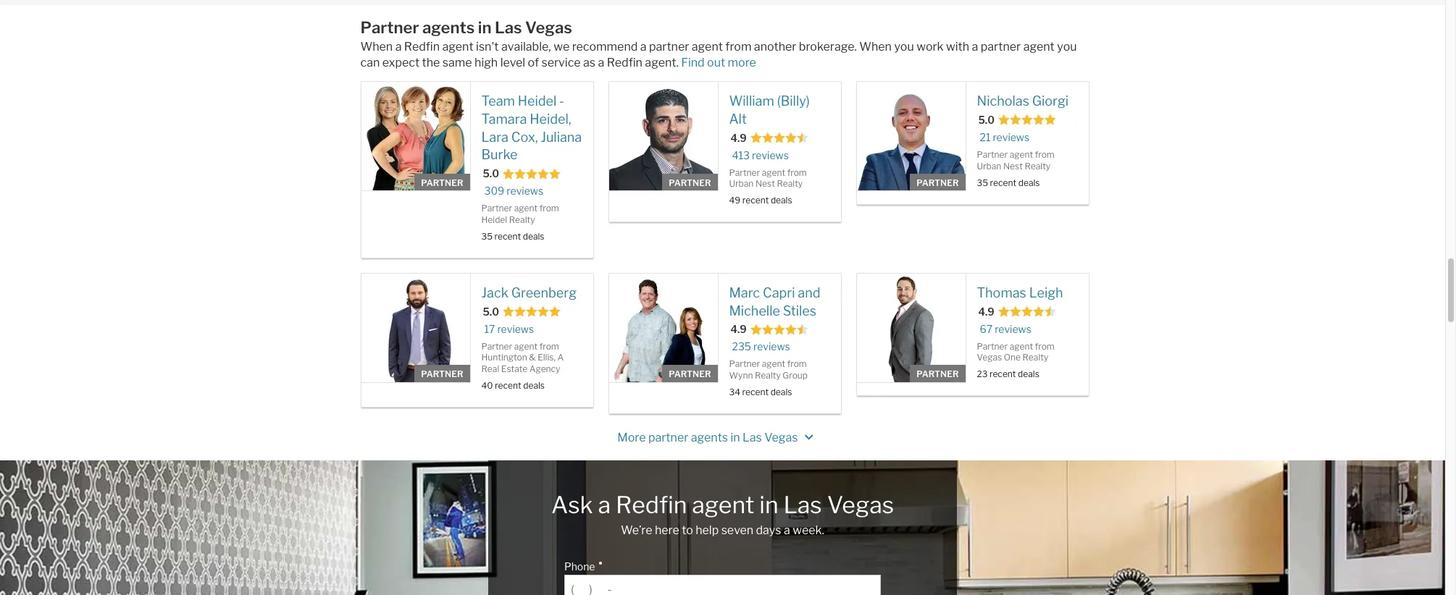 Task type: describe. For each thing, give the bounding box(es) containing it.
leigh
[[1029, 285, 1063, 301]]

agent for 309
[[514, 203, 538, 214]]

realty inside 309 reviews partner agent from heidel realty 35 recent deals
[[509, 214, 535, 225]]

william
[[729, 94, 774, 109]]

tamara
[[481, 112, 527, 127]]

estate
[[501, 364, 528, 374]]

1 vertical spatial redfin
[[607, 56, 643, 70]]

partner inside 67 reviews partner agent from vegas one realty 23 recent deals
[[977, 341, 1008, 352]]

40
[[481, 380, 493, 391]]

stiles
[[783, 303, 817, 319]]

thomas leigh 4.9
[[977, 285, 1063, 318]]

redfin for ask
[[616, 491, 687, 519]]

partner inside 235 reviews partner agent from wynn realty group 34 recent deals
[[729, 359, 760, 370]]

nest for alt
[[756, 178, 775, 189]]

jack greenberg 5.0
[[481, 285, 577, 318]]

we
[[554, 40, 570, 54]]

reviews for jack greenberg
[[497, 323, 534, 335]]

nicholas giorgi link
[[977, 93, 1078, 111]]

&
[[529, 352, 536, 363]]

67
[[980, 323, 993, 335]]

las vegas real estate agent team heidel - tamara heidel, lara cox, juliana burke image
[[361, 82, 470, 191]]

here
[[655, 524, 679, 538]]

ask a redfin agent in las vegas we're here to help seven days a week.
[[551, 491, 894, 538]]

agent.
[[645, 56, 679, 70]]

309 reviews link
[[484, 184, 544, 198]]

team heidel - tamara heidel, lara cox, juliana burke 5.0
[[481, 94, 582, 180]]

cox,
[[511, 130, 538, 145]]

5.0 for jack
[[483, 305, 499, 318]]

rating 4.9 out of 5 element for capri
[[750, 324, 808, 338]]

Phone telephone field
[[571, 583, 875, 596]]

deals for marc capri and michelle stiles
[[771, 387, 792, 398]]

reviews for william (billy) alt
[[752, 149, 789, 161]]

17 reviews partner agent from huntington & ellis, a real estate agency 40 recent deals
[[481, 323, 564, 391]]

high
[[475, 56, 498, 70]]

from inside the when a redfin agent isn't available, we recommend a partner agent from another brokerage. when you work with a partner agent you can expect the same high level of service as a redfin agent.
[[726, 40, 752, 54]]

one
[[1004, 352, 1021, 363]]

when a redfin agent isn't available, we recommend a partner agent from another brokerage. when you work with a partner agent you can expect the same high level of service as a redfin agent.
[[360, 40, 1077, 70]]

urban for 5.0
[[977, 161, 1002, 171]]

william (billy) alt 4.9
[[729, 94, 810, 144]]

a right ask
[[598, 491, 611, 519]]

1 when from the left
[[360, 40, 393, 54]]

35 inside 309 reviews partner agent from heidel realty 35 recent deals
[[481, 231, 493, 242]]

rating 4.9 out of 5 element for (billy)
[[750, 132, 808, 146]]

william (billy) alt link
[[729, 93, 830, 129]]

agent for 17
[[514, 341, 538, 352]]

413
[[732, 149, 750, 161]]

lara
[[481, 130, 509, 145]]

agent up out
[[692, 40, 723, 54]]

recent for thomas leigh
[[990, 369, 1016, 380]]

deals for thomas leigh
[[1018, 369, 1040, 380]]

0 horizontal spatial in
[[478, 18, 492, 37]]

more partner agents in las vegas
[[617, 431, 801, 445]]

nicholas
[[977, 94, 1030, 109]]

a up agent.
[[640, 40, 647, 54]]

deals inside 17 reviews partner agent from huntington & ellis, a real estate agency 40 recent deals
[[523, 380, 545, 391]]

recommend
[[572, 40, 638, 54]]

67 reviews link
[[980, 322, 1032, 336]]

partner right with
[[981, 40, 1021, 54]]

jack greenberg link
[[481, 285, 582, 303]]

partner inside 21 reviews partner agent from urban nest realty 35 recent deals
[[977, 149, 1008, 160]]

juliana
[[541, 130, 582, 145]]

309
[[484, 185, 505, 197]]

agent for 67
[[1010, 341, 1033, 352]]

isn't
[[476, 40, 499, 54]]

available,
[[501, 40, 551, 54]]

agent for 21
[[1010, 149, 1033, 160]]

reviews for thomas leigh
[[995, 323, 1032, 335]]

a right with
[[972, 40, 978, 54]]

17
[[484, 323, 495, 335]]

and
[[798, 285, 821, 301]]

marc
[[729, 285, 760, 301]]

67 reviews partner agent from vegas one realty 23 recent deals
[[977, 323, 1055, 380]]

huntington
[[481, 352, 527, 363]]

find
[[681, 56, 705, 70]]

more
[[617, 431, 646, 445]]

5.0 for nicholas
[[979, 114, 995, 126]]

marc capri and michelle stiles link
[[729, 285, 830, 321]]

(billy)
[[777, 94, 810, 109]]

ellis,
[[538, 352, 556, 363]]

heidel,
[[530, 112, 571, 127]]

from for nicholas giorgi
[[1035, 149, 1055, 160]]

with
[[946, 40, 970, 54]]

thomas
[[977, 285, 1027, 301]]

in inside ask a redfin agent in las vegas we're here to help seven days a week.
[[760, 491, 779, 519]]

find out more link
[[681, 56, 756, 70]]

deals inside 309 reviews partner agent from heidel realty 35 recent deals
[[523, 231, 545, 242]]

a
[[558, 352, 564, 363]]

1 horizontal spatial in
[[731, 431, 740, 445]]

recent inside 17 reviews partner agent from huntington & ellis, a real estate agency 40 recent deals
[[495, 380, 521, 391]]

las inside ask a redfin agent in las vegas we're here to help seven days a week.
[[784, 491, 822, 519]]

jack
[[481, 285, 509, 301]]

a up expect
[[395, 40, 402, 54]]

nest for 5.0
[[1004, 161, 1023, 171]]

can
[[360, 56, 380, 70]]

expect
[[382, 56, 420, 70]]

4.9 inside thomas leigh 4.9
[[979, 305, 995, 318]]

michelle
[[729, 303, 780, 319]]

from for marc capri and michelle stiles
[[787, 359, 807, 370]]

alt
[[729, 112, 747, 127]]

rating 4.9 out of 5 element for leigh
[[998, 306, 1056, 320]]

35 inside 21 reviews partner agent from urban nest realty 35 recent deals
[[977, 177, 988, 188]]

partner inside 309 reviews partner agent from heidel realty 35 recent deals
[[481, 203, 512, 214]]

team heidel - tamara heidel, lara cox, juliana burke link
[[481, 93, 582, 165]]

5.0 inside team heidel - tamara heidel, lara cox, juliana burke 5.0
[[483, 168, 499, 180]]

2 when from the left
[[860, 40, 892, 54]]

413 reviews link
[[732, 148, 789, 162]]

49
[[729, 195, 741, 206]]

agency
[[530, 364, 560, 374]]

team
[[481, 94, 515, 109]]

heidel inside 309 reviews partner agent from heidel realty 35 recent deals
[[481, 214, 507, 225]]

vegas inside ask a redfin agent in las vegas we're here to help seven days a week.
[[827, 491, 894, 519]]



Task type: locate. For each thing, give the bounding box(es) containing it.
from down 309 reviews link
[[540, 203, 559, 214]]

days
[[756, 524, 781, 538]]

1 horizontal spatial when
[[860, 40, 892, 54]]

0 vertical spatial agents
[[422, 18, 475, 37]]

agent inside 413 reviews partner agent from urban nest realty 49 recent deals
[[762, 167, 786, 178]]

1 vertical spatial rating 4.9 out of 5 element
[[998, 306, 1056, 320]]

when up can
[[360, 40, 393, 54]]

recent right '34'
[[742, 387, 769, 398]]

partner inside 413 reviews partner agent from urban nest realty 49 recent deals
[[729, 167, 760, 178]]

a
[[395, 40, 402, 54], [640, 40, 647, 54], [972, 40, 978, 54], [598, 56, 604, 70], [598, 491, 611, 519], [784, 524, 790, 538]]

21
[[980, 131, 991, 143]]

0 horizontal spatial las
[[495, 18, 522, 37]]

of
[[528, 56, 539, 70]]

1 horizontal spatial agents
[[691, 431, 728, 445]]

1 horizontal spatial nest
[[1004, 161, 1023, 171]]

deals down one
[[1018, 369, 1040, 380]]

burke
[[481, 147, 518, 163]]

rating 5 out of 5 element for heidel
[[503, 168, 561, 182]]

reviews inside 309 reviews partner agent from heidel realty 35 recent deals
[[507, 185, 544, 197]]

rating 5 out of 5 element down nicholas giorgi link
[[998, 114, 1056, 128]]

a right days
[[784, 524, 790, 538]]

agent inside 235 reviews partner agent from wynn realty group 34 recent deals
[[762, 359, 786, 370]]

from inside 309 reviews partner agent from heidel realty 35 recent deals
[[540, 203, 559, 214]]

17 reviews link
[[484, 322, 534, 336]]

redfin for when
[[404, 40, 440, 54]]

0 vertical spatial heidel
[[518, 94, 557, 109]]

from down nicholas giorgi 5.0 at right top
[[1035, 149, 1055, 160]]

rating 5 out of 5 element up 309 reviews link
[[503, 168, 561, 182]]

rating 4.9 out of 5 element up 235 reviews link
[[750, 324, 808, 338]]

0 horizontal spatial nest
[[756, 178, 775, 189]]

2 you from the left
[[1057, 40, 1077, 54]]

in down '34'
[[731, 431, 740, 445]]

marc capri and michelle stiles 4.9
[[729, 285, 821, 336]]

reviews for marc capri and michelle stiles
[[754, 341, 790, 353]]

deals
[[1019, 177, 1040, 188], [771, 195, 792, 206], [523, 231, 545, 242], [1018, 369, 1040, 380], [523, 380, 545, 391], [771, 387, 792, 398]]

more
[[728, 56, 756, 70]]

when right brokerage.
[[860, 40, 892, 54]]

group
[[783, 370, 808, 381]]

recent right 49
[[743, 195, 769, 206]]

partner
[[649, 40, 689, 54], [981, 40, 1021, 54], [648, 431, 689, 445]]

agent up "same"
[[442, 40, 474, 54]]

vegas
[[525, 18, 572, 37], [977, 352, 1002, 363], [765, 431, 798, 445], [827, 491, 894, 519]]

recent inside 235 reviews partner agent from wynn realty group 34 recent deals
[[742, 387, 769, 398]]

0 horizontal spatial agents
[[422, 18, 475, 37]]

from down thomas leigh 4.9 in the right of the page
[[1035, 341, 1055, 352]]

from down 413 reviews link
[[787, 167, 807, 178]]

1 vertical spatial nest
[[756, 178, 775, 189]]

agent for when
[[442, 40, 474, 54]]

redfin up the
[[404, 40, 440, 54]]

5.0
[[979, 114, 995, 126], [483, 168, 499, 180], [483, 305, 499, 318]]

1 horizontal spatial you
[[1057, 40, 1077, 54]]

2 vertical spatial las
[[784, 491, 822, 519]]

out
[[707, 56, 725, 70]]

2 vertical spatial 5.0
[[483, 305, 499, 318]]

agent down 235 reviews link
[[762, 359, 786, 370]]

recent down 21 reviews "link"
[[990, 177, 1017, 188]]

partner agents in las vegas
[[360, 18, 572, 37]]

realty inside 21 reviews partner agent from urban nest realty 35 recent deals
[[1025, 161, 1051, 171]]

from inside 235 reviews partner agent from wynn realty group 34 recent deals
[[787, 359, 807, 370]]

2 vertical spatial in
[[760, 491, 779, 519]]

reviews right 17
[[497, 323, 534, 335]]

realty for nicholas giorgi
[[1025, 161, 1051, 171]]

1 vertical spatial rating 5 out of 5 element
[[503, 168, 561, 182]]

recent inside 67 reviews partner agent from vegas one realty 23 recent deals
[[990, 369, 1016, 380]]

realty right one
[[1023, 352, 1049, 363]]

5.0 up 309
[[483, 168, 499, 180]]

0 horizontal spatial urban
[[729, 178, 754, 189]]

from for william (billy) alt
[[787, 167, 807, 178]]

agent inside ask a redfin agent in las vegas we're here to help seven days a week.
[[692, 491, 755, 519]]

deals inside 235 reviews partner agent from wynn realty group 34 recent deals
[[771, 387, 792, 398]]

partner right more
[[648, 431, 689, 445]]

phone
[[564, 561, 595, 573]]

0 vertical spatial 5.0
[[979, 114, 995, 126]]

from inside 17 reviews partner agent from huntington & ellis, a real estate agency 40 recent deals
[[540, 341, 559, 352]]

realty down 21 reviews "link"
[[1025, 161, 1051, 171]]

las vegas real estate agent william (billy) alt image
[[609, 82, 718, 191]]

brokerage.
[[799, 40, 857, 54]]

from for jack greenberg
[[540, 341, 559, 352]]

deals down agency
[[523, 380, 545, 391]]

0 vertical spatial las
[[495, 18, 522, 37]]

1 vertical spatial 35
[[481, 231, 493, 242]]

235 reviews link
[[732, 340, 790, 354]]

realty down 413 reviews link
[[777, 178, 803, 189]]

21 reviews link
[[980, 130, 1030, 144]]

413 reviews partner agent from urban nest realty 49 recent deals
[[729, 149, 807, 206]]

agent for ask
[[692, 491, 755, 519]]

redfin
[[404, 40, 440, 54], [607, 56, 643, 70], [616, 491, 687, 519]]

agent up the &
[[514, 341, 538, 352]]

1 vertical spatial 5.0
[[483, 168, 499, 180]]

deals for william (billy) alt
[[771, 195, 792, 206]]

deals inside 21 reviews partner agent from urban nest realty 35 recent deals
[[1019, 177, 1040, 188]]

2 vertical spatial rating 4.9 out of 5 element
[[750, 324, 808, 338]]

23
[[977, 369, 988, 380]]

from inside 67 reviews partner agent from vegas one realty 23 recent deals
[[1035, 341, 1055, 352]]

1 vertical spatial las
[[743, 431, 762, 445]]

wynn
[[729, 370, 753, 381]]

las vegas real estate agent nicholas giorgi image
[[857, 82, 966, 191]]

recent for william (billy) alt
[[743, 195, 769, 206]]

agents
[[422, 18, 475, 37], [691, 431, 728, 445]]

recent for nicholas giorgi
[[990, 177, 1017, 188]]

a right as
[[598, 56, 604, 70]]

deals down 309 reviews link
[[523, 231, 545, 242]]

in up days
[[760, 491, 779, 519]]

0 vertical spatial in
[[478, 18, 492, 37]]

reviews right 309
[[507, 185, 544, 197]]

rating 5 out of 5 element
[[998, 114, 1056, 128], [503, 168, 561, 182], [503, 306, 561, 320]]

rating 4.9 out of 5 element down "thomas leigh" link
[[998, 306, 1056, 320]]

urban inside 21 reviews partner agent from urban nest realty 35 recent deals
[[977, 161, 1002, 171]]

agent
[[442, 40, 474, 54], [692, 40, 723, 54], [1024, 40, 1055, 54], [1010, 149, 1033, 160], [762, 167, 786, 178], [514, 203, 538, 214], [514, 341, 538, 352], [1010, 341, 1033, 352], [762, 359, 786, 370], [692, 491, 755, 519]]

you left work
[[894, 40, 914, 54]]

1 horizontal spatial heidel
[[518, 94, 557, 109]]

reviews inside 67 reviews partner agent from vegas one realty 23 recent deals
[[995, 323, 1032, 335]]

realty inside 413 reviews partner agent from urban nest realty 49 recent deals
[[777, 178, 803, 189]]

recent inside 21 reviews partner agent from urban nest realty 35 recent deals
[[990, 177, 1017, 188]]

agent down 413 reviews link
[[762, 167, 786, 178]]

recent inside 309 reviews partner agent from heidel realty 35 recent deals
[[495, 231, 521, 242]]

nest inside 413 reviews partner agent from urban nest realty 49 recent deals
[[756, 178, 775, 189]]

5.0 inside nicholas giorgi 5.0
[[979, 114, 995, 126]]

1 you from the left
[[894, 40, 914, 54]]

reviews inside 21 reviews partner agent from urban nest realty 35 recent deals
[[993, 131, 1030, 143]]

heidel down 309
[[481, 214, 507, 225]]

thomas leigh link
[[977, 285, 1078, 303]]

deals for nicholas giorgi
[[1019, 177, 1040, 188]]

vegas inside 67 reviews partner agent from vegas one realty 23 recent deals
[[977, 352, 1002, 363]]

work
[[917, 40, 944, 54]]

realty inside 235 reviews partner agent from wynn realty group 34 recent deals
[[755, 370, 781, 381]]

from for thomas leigh
[[1035, 341, 1055, 352]]

urban inside 413 reviews partner agent from urban nest realty 49 recent deals
[[729, 178, 754, 189]]

2 horizontal spatial las
[[784, 491, 822, 519]]

agent up one
[[1010, 341, 1033, 352]]

nest inside 21 reviews partner agent from urban nest realty 35 recent deals
[[1004, 161, 1023, 171]]

urban
[[977, 161, 1002, 171], [729, 178, 754, 189]]

capri
[[763, 285, 795, 301]]

0 horizontal spatial you
[[894, 40, 914, 54]]

35 down 309
[[481, 231, 493, 242]]

rating 5 out of 5 element down jack greenberg link
[[503, 306, 561, 320]]

agent down 21 reviews "link"
[[1010, 149, 1033, 160]]

0 vertical spatial rating 4.9 out of 5 element
[[750, 132, 808, 146]]

las vegas real estate agent thomas leigh image
[[857, 274, 966, 382]]

reviews
[[993, 131, 1030, 143], [752, 149, 789, 161], [507, 185, 544, 197], [497, 323, 534, 335], [995, 323, 1032, 335], [754, 341, 790, 353]]

from inside 21 reviews partner agent from urban nest realty 35 recent deals
[[1035, 149, 1055, 160]]

reviews inside 17 reviews partner agent from huntington & ellis, a real estate agency 40 recent deals
[[497, 323, 534, 335]]

5.0 inside jack greenberg 5.0
[[483, 305, 499, 318]]

nicholas giorgi 5.0
[[977, 94, 1069, 126]]

help
[[696, 524, 719, 538]]

heidel inside team heidel - tamara heidel, lara cox, juliana burke 5.0
[[518, 94, 557, 109]]

real
[[481, 364, 499, 374]]

realty inside 67 reviews partner agent from vegas one realty 23 recent deals
[[1023, 352, 1049, 363]]

agent inside 17 reviews partner agent from huntington & ellis, a real estate agency 40 recent deals
[[514, 341, 538, 352]]

309 reviews partner agent from heidel realty 35 recent deals
[[481, 185, 559, 242]]

from up ellis,
[[540, 341, 559, 352]]

agent inside 67 reviews partner agent from vegas one realty 23 recent deals
[[1010, 341, 1033, 352]]

redfin up we're
[[616, 491, 687, 519]]

partner
[[360, 18, 419, 37], [977, 149, 1008, 160], [729, 167, 760, 178], [421, 177, 463, 188], [669, 177, 711, 188], [917, 177, 959, 188], [481, 203, 512, 214], [481, 341, 512, 352], [977, 341, 1008, 352], [729, 359, 760, 370], [421, 369, 463, 380], [669, 369, 711, 380], [917, 369, 959, 380]]

235
[[732, 341, 751, 353]]

0 horizontal spatial when
[[360, 40, 393, 54]]

4.9 inside marc capri and michelle stiles 4.9
[[731, 323, 747, 336]]

las down wynn
[[743, 431, 762, 445]]

in
[[478, 18, 492, 37], [731, 431, 740, 445], [760, 491, 779, 519]]

rating 4.9 out of 5 element
[[750, 132, 808, 146], [998, 306, 1056, 320], [750, 324, 808, 338]]

realty
[[1025, 161, 1051, 171], [777, 178, 803, 189], [509, 214, 535, 225], [1023, 352, 1049, 363], [755, 370, 781, 381]]

find out more
[[681, 56, 756, 70]]

to
[[682, 524, 693, 538]]

rating 5 out of 5 element for greenberg
[[503, 306, 561, 320]]

21 reviews partner agent from urban nest realty 35 recent deals
[[977, 131, 1055, 188]]

agent inside 309 reviews partner agent from heidel realty 35 recent deals
[[514, 203, 538, 214]]

0 horizontal spatial 35
[[481, 231, 493, 242]]

2 horizontal spatial in
[[760, 491, 779, 519]]

realty for william (billy) alt
[[777, 178, 803, 189]]

0 vertical spatial urban
[[977, 161, 1002, 171]]

deals down group
[[771, 387, 792, 398]]

reviews for nicholas giorgi
[[993, 131, 1030, 143]]

0 vertical spatial nest
[[1004, 161, 1023, 171]]

urban down 21
[[977, 161, 1002, 171]]

recent down estate on the left
[[495, 380, 521, 391]]

deals inside 413 reviews partner agent from urban nest realty 49 recent deals
[[771, 195, 792, 206]]

2 vertical spatial 4.9
[[731, 323, 747, 336]]

heidel up heidel,
[[518, 94, 557, 109]]

agent down 309 reviews link
[[514, 203, 538, 214]]

1 vertical spatial in
[[731, 431, 740, 445]]

reviews right 67
[[995, 323, 1032, 335]]

same
[[443, 56, 472, 70]]

greenberg
[[511, 285, 577, 301]]

nest
[[1004, 161, 1023, 171], [756, 178, 775, 189]]

deals down 21 reviews "link"
[[1019, 177, 1040, 188]]

4.9 inside william (billy) alt 4.9
[[731, 132, 747, 144]]

another
[[754, 40, 797, 54]]

agent for 413
[[762, 167, 786, 178]]

1 horizontal spatial 35
[[977, 177, 988, 188]]

heidel
[[518, 94, 557, 109], [481, 214, 507, 225]]

we're
[[621, 524, 652, 538]]

35
[[977, 177, 988, 188], [481, 231, 493, 242]]

urban for alt
[[729, 178, 754, 189]]

34
[[729, 387, 741, 398]]

nest down 413 reviews link
[[756, 178, 775, 189]]

1 horizontal spatial las
[[743, 431, 762, 445]]

recent
[[990, 177, 1017, 188], [743, 195, 769, 206], [495, 231, 521, 242], [990, 369, 1016, 380], [495, 380, 521, 391], [742, 387, 769, 398]]

from up more
[[726, 40, 752, 54]]

you up giorgi
[[1057, 40, 1077, 54]]

realty down 309 reviews link
[[509, 214, 535, 225]]

agent for 235
[[762, 359, 786, 370]]

0 horizontal spatial heidel
[[481, 214, 507, 225]]

when
[[360, 40, 393, 54], [860, 40, 892, 54]]

from up group
[[787, 359, 807, 370]]

4.9 up 67
[[979, 305, 995, 318]]

rating 4.9 out of 5 element up 413 reviews link
[[750, 132, 808, 146]]

reviews inside 413 reviews partner agent from urban nest realty 49 recent deals
[[752, 149, 789, 161]]

partner up agent.
[[649, 40, 689, 54]]

1 vertical spatial 4.9
[[979, 305, 995, 318]]

4.9 up "235"
[[731, 323, 747, 336]]

-
[[559, 94, 564, 109]]

redfin inside ask a redfin agent in las vegas we're here to help seven days a week.
[[616, 491, 687, 519]]

reviews inside 235 reviews partner agent from wynn realty group 34 recent deals
[[754, 341, 790, 353]]

2 vertical spatial redfin
[[616, 491, 687, 519]]

recent for marc capri and michelle stiles
[[742, 387, 769, 398]]

from inside 413 reviews partner agent from urban nest realty 49 recent deals
[[787, 167, 807, 178]]

4.9 up 413
[[731, 132, 747, 144]]

realty right wynn
[[755, 370, 781, 381]]

recent down 309 reviews link
[[495, 231, 521, 242]]

agent inside 21 reviews partner agent from urban nest realty 35 recent deals
[[1010, 149, 1033, 160]]

1 vertical spatial heidel
[[481, 214, 507, 225]]

2 vertical spatial rating 5 out of 5 element
[[503, 306, 561, 320]]

the
[[422, 56, 440, 70]]

0 vertical spatial redfin
[[404, 40, 440, 54]]

phone. required field. element
[[564, 554, 874, 575]]

reviews right 413
[[752, 149, 789, 161]]

nest down 21 reviews "link"
[[1004, 161, 1023, 171]]

seven
[[721, 524, 754, 538]]

4.9
[[731, 132, 747, 144], [979, 305, 995, 318], [731, 323, 747, 336]]

ask
[[551, 491, 593, 519]]

service
[[542, 56, 581, 70]]

1 vertical spatial urban
[[729, 178, 754, 189]]

las vegas real estate agent jack greenberg image
[[361, 274, 470, 382]]

recent down one
[[990, 369, 1016, 380]]

week.
[[793, 524, 824, 538]]

reviews right "235"
[[754, 341, 790, 353]]

reviews right 21
[[993, 131, 1030, 143]]

in up isn't
[[478, 18, 492, 37]]

deals inside 67 reviews partner agent from vegas one realty 23 recent deals
[[1018, 369, 1040, 380]]

0 vertical spatial 4.9
[[731, 132, 747, 144]]

realty for thomas leigh
[[1023, 352, 1049, 363]]

0 vertical spatial rating 5 out of 5 element
[[998, 114, 1056, 128]]

deals right 49
[[771, 195, 792, 206]]

partner inside 17 reviews partner agent from huntington & ellis, a real estate agency 40 recent deals
[[481, 341, 512, 352]]

level
[[500, 56, 525, 70]]

5.0 up 21
[[979, 114, 995, 126]]

las up 'available,'
[[495, 18, 522, 37]]

1 vertical spatial agents
[[691, 431, 728, 445]]

las vegas real estate agent marc capri and michelle stiles image
[[609, 274, 718, 382]]

recent inside 413 reviews partner agent from urban nest realty 49 recent deals
[[743, 195, 769, 206]]

as
[[583, 56, 596, 70]]

35 down 21
[[977, 177, 988, 188]]

las up week.
[[784, 491, 822, 519]]

1 horizontal spatial urban
[[977, 161, 1002, 171]]

rating 5 out of 5 element for giorgi
[[998, 114, 1056, 128]]

redfin down recommend
[[607, 56, 643, 70]]

reviews for team heidel - tamara heidel, lara cox, juliana burke
[[507, 185, 544, 197]]

agent up the seven
[[692, 491, 755, 519]]

las
[[495, 18, 522, 37], [743, 431, 762, 445], [784, 491, 822, 519]]

agent up giorgi
[[1024, 40, 1055, 54]]

urban up 49
[[729, 178, 754, 189]]

5.0 up 17
[[483, 305, 499, 318]]

from for team heidel - tamara heidel, lara cox, juliana burke
[[540, 203, 559, 214]]

235 reviews partner agent from wynn realty group 34 recent deals
[[729, 341, 808, 398]]

0 vertical spatial 35
[[977, 177, 988, 188]]



Task type: vqa. For each thing, say whether or not it's contained in the screenshot.


